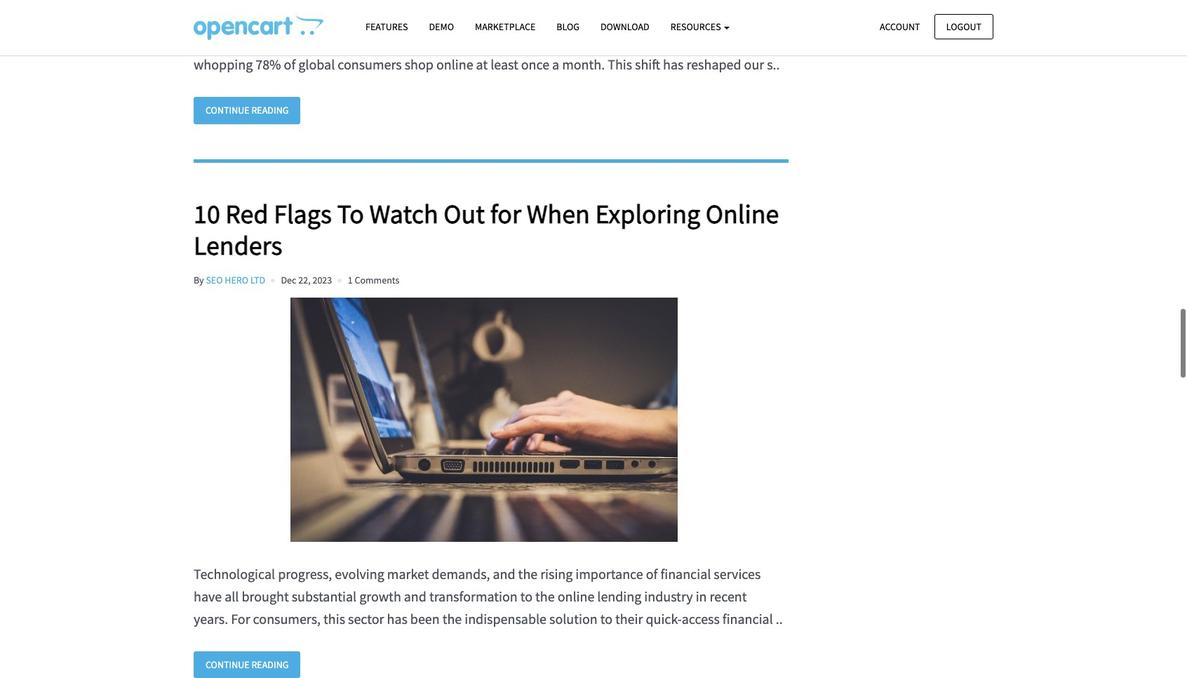 Task type: vqa. For each thing, say whether or not it's contained in the screenshot.
commerce.
yes



Task type: locate. For each thing, give the bounding box(es) containing it.
0 vertical spatial has
[[664, 56, 684, 73]]

the right been
[[443, 610, 462, 627]]

in
[[296, 33, 307, 51], [696, 587, 707, 605]]

account link
[[868, 14, 933, 39]]

shift
[[635, 56, 661, 73]]

1 vertical spatial in
[[696, 587, 707, 605]]

0 vertical spatial continue reading link
[[194, 97, 301, 124]]

marketplace link
[[465, 15, 546, 39]]

continue
[[206, 104, 250, 117], [206, 658, 250, 671]]

and down market on the left of the page
[[404, 587, 427, 605]]

evolving
[[335, 565, 385, 582]]

whopping
[[194, 56, 253, 73]]

financial down recent
[[723, 610, 774, 627]]

reading down 78%
[[252, 104, 289, 117]]

hero
[[225, 273, 249, 286]]

reading
[[252, 104, 289, 117], [252, 658, 289, 671]]

1 vertical spatial has
[[387, 610, 408, 627]]

0 vertical spatial a
[[657, 11, 664, 28]]

2023
[[313, 273, 332, 286]]

0 horizontal spatial financial
[[661, 565, 711, 582]]

dec 22, 2023
[[281, 273, 332, 286]]

their
[[616, 610, 643, 627]]

continue down years. for
[[206, 658, 250, 671]]

all
[[225, 587, 239, 605]]

download
[[601, 20, 650, 33]]

with
[[623, 33, 649, 51]]

1 vertical spatial continue reading link
[[194, 651, 301, 678]]

continue reading
[[206, 104, 289, 117], [206, 658, 289, 671]]

2 continue reading from the top
[[206, 658, 289, 671]]

a up studies
[[657, 11, 664, 28]]

technological progress, evolving market demands, and the rising importance of financial services have all brought substantial growth and transformation to the online lending industry in recent years. for consumers, this sector has been the indispensable solution to their quick-access financial ..
[[194, 565, 783, 627]]

1 continue reading from the top
[[206, 104, 289, 117]]

least
[[491, 56, 519, 73]]

1 horizontal spatial financial
[[723, 610, 774, 627]]

the down rising
[[536, 587, 555, 605]]

and
[[493, 565, 516, 582], [404, 587, 427, 605]]

of right 78%
[[284, 56, 296, 73]]

in right living at top left
[[296, 33, 307, 51]]

marketplace
[[475, 20, 536, 33]]

services
[[714, 565, 761, 582]]

2 continue from the top
[[206, 658, 250, 671]]

triggered
[[308, 11, 361, 28]]

once
[[521, 56, 550, 73]]

has down studies
[[664, 56, 684, 73]]

notifications
[[437, 11, 511, 28]]

1 horizontal spatial online
[[558, 587, 595, 605]]

progress,
[[278, 565, 332, 582]]

1 reading from the top
[[252, 104, 289, 117]]

continue reading link down 78%
[[194, 97, 301, 124]]

continue reading for first continue reading link from the top of the page
[[206, 104, 289, 117]]

continue reading down 78%
[[206, 104, 289, 117]]

1 vertical spatial continue
[[206, 658, 250, 671]]

financial
[[661, 565, 711, 582], [723, 610, 774, 627]]

2 vertical spatial a
[[553, 56, 560, 73]]

at
[[476, 56, 488, 73]]

continue reading link down years. for
[[194, 651, 301, 678]]

of up industry
[[646, 565, 658, 582]]

online left at
[[437, 56, 474, 73]]

to
[[337, 197, 364, 230]]

growth
[[360, 587, 401, 605]]

of right rush
[[642, 11, 654, 28]]

midnight
[[381, 11, 434, 28]]

commerce.
[[380, 33, 445, 51]]

by
[[194, 273, 204, 286]]

online
[[437, 56, 474, 73], [558, 587, 595, 605]]

0 horizontal spatial has
[[387, 610, 408, 627]]

from impulse buys triggered by midnight notifications to the dopamine rush of a successful 'add to cart', we're living in the era of e-commerce. convenience reigns supreme, with studies revealing that a whopping 78% of global consumers shop online at least once a month. this shift has reshaped our s..
[[194, 11, 787, 73]]

a right once
[[553, 56, 560, 73]]

account
[[880, 20, 921, 33]]

and up transformation
[[493, 565, 516, 582]]

opencart - blog image
[[194, 15, 324, 40]]

resources
[[671, 20, 723, 33]]

has left been
[[387, 610, 408, 627]]

technological
[[194, 565, 275, 582]]

logout link
[[935, 14, 994, 39]]

financial up industry
[[661, 565, 711, 582]]

convenience
[[448, 33, 523, 51]]

1 vertical spatial online
[[558, 587, 595, 605]]

online up solution
[[558, 587, 595, 605]]

0 horizontal spatial and
[[404, 587, 427, 605]]

a right that
[[780, 33, 787, 51]]

0 horizontal spatial in
[[296, 33, 307, 51]]

0 vertical spatial and
[[493, 565, 516, 582]]

shop
[[405, 56, 434, 73]]

impulse
[[227, 11, 274, 28]]

for
[[490, 197, 522, 230]]

0 vertical spatial financial
[[661, 565, 711, 582]]

in up "access"
[[696, 587, 707, 605]]

1 horizontal spatial has
[[664, 56, 684, 73]]

of
[[642, 11, 654, 28], [354, 33, 365, 51], [284, 56, 296, 73], [646, 565, 658, 582]]

2 reading from the top
[[252, 658, 289, 671]]

78%
[[256, 56, 281, 73]]

the left the era
[[310, 33, 330, 51]]

to right 'add
[[758, 11, 770, 28]]

recent
[[710, 587, 747, 605]]

era
[[332, 33, 351, 51]]

1 vertical spatial reading
[[252, 658, 289, 671]]

revealing
[[696, 33, 750, 51]]

market
[[387, 565, 429, 582]]

blog link
[[546, 15, 590, 39]]

0 horizontal spatial online
[[437, 56, 474, 73]]

continue reading down years. for
[[206, 658, 289, 671]]

features
[[366, 20, 408, 33]]

0 vertical spatial online
[[437, 56, 474, 73]]

0 vertical spatial reading
[[252, 104, 289, 117]]

e-
[[368, 33, 380, 51]]

dopamine
[[551, 11, 610, 28]]

demo link
[[419, 15, 465, 39]]

blog
[[557, 20, 580, 33]]

comments
[[355, 273, 400, 286]]

the
[[528, 11, 548, 28], [310, 33, 330, 51], [519, 565, 538, 582], [536, 587, 555, 605], [443, 610, 462, 627]]

we're
[[227, 33, 259, 51]]

0 vertical spatial continue reading
[[206, 104, 289, 117]]

0 vertical spatial continue
[[206, 104, 250, 117]]

has
[[664, 56, 684, 73], [387, 610, 408, 627]]

seo hero ltd link
[[206, 273, 265, 286]]

1 continue from the top
[[206, 104, 250, 117]]

1 vertical spatial a
[[780, 33, 787, 51]]

the up reigns
[[528, 11, 548, 28]]

access
[[682, 610, 720, 627]]

watch
[[370, 197, 439, 230]]

by
[[364, 11, 378, 28]]

continue down the whopping
[[206, 104, 250, 117]]

continue for 2nd continue reading link from the top of the page
[[206, 658, 250, 671]]

1 vertical spatial continue reading
[[206, 658, 289, 671]]

1 horizontal spatial in
[[696, 587, 707, 605]]

to
[[513, 11, 526, 28], [758, 11, 770, 28], [521, 587, 533, 605], [601, 610, 613, 627]]

out
[[444, 197, 485, 230]]

0 vertical spatial in
[[296, 33, 307, 51]]

a
[[657, 11, 664, 28], [780, 33, 787, 51], [553, 56, 560, 73]]

reading down consumers,
[[252, 658, 289, 671]]

has inside the 'from impulse buys triggered by midnight notifications to the dopamine rush of a successful 'add to cart', we're living in the era of e-commerce. convenience reigns supreme, with studies revealing that a whopping 78% of global consumers shop online at least once a month. this shift has reshaped our s..'
[[664, 56, 684, 73]]

..
[[776, 610, 783, 627]]



Task type: describe. For each thing, give the bounding box(es) containing it.
successful
[[666, 11, 726, 28]]

1 horizontal spatial a
[[657, 11, 664, 28]]

demands,
[[432, 565, 490, 582]]

this
[[608, 56, 633, 73]]

download link
[[590, 15, 660, 39]]

1 continue reading link from the top
[[194, 97, 301, 124]]

sector
[[348, 610, 384, 627]]

logout
[[947, 20, 982, 33]]

our
[[745, 56, 765, 73]]

consumers,
[[253, 610, 321, 627]]

2 continue reading link from the top
[[194, 651, 301, 678]]

demo
[[429, 20, 454, 33]]

0 horizontal spatial a
[[553, 56, 560, 73]]

10
[[194, 197, 220, 230]]

from
[[194, 11, 224, 28]]

substantial
[[292, 587, 357, 605]]

this
[[324, 610, 345, 627]]

10 red flags to watch out for when exploring online lenders link
[[194, 197, 789, 262]]

consumers
[[338, 56, 402, 73]]

buys
[[277, 11, 305, 28]]

online inside technological progress, evolving market demands, and the rising importance of financial services have all brought substantial growth and transformation to the online lending industry in recent years. for consumers, this sector has been the indispensable solution to their quick-access financial ..
[[558, 587, 595, 605]]

to up 'indispensable' at the bottom left
[[521, 587, 533, 605]]

s..
[[768, 56, 780, 73]]

in inside the 'from impulse buys triggered by midnight notifications to the dopamine rush of a successful 'add to cart', we're living in the era of e-commerce. convenience reigns supreme, with studies revealing that a whopping 78% of global consumers shop online at least once a month. this shift has reshaped our s..'
[[296, 33, 307, 51]]

to left their
[[601, 610, 613, 627]]

exploring
[[596, 197, 701, 230]]

ltd
[[251, 273, 265, 286]]

reigns
[[526, 33, 562, 51]]

10 red flags to watch out for when exploring online lenders image
[[194, 297, 775, 542]]

features link
[[355, 15, 419, 39]]

in inside technological progress, evolving market demands, and the rising importance of financial services have all brought substantial growth and transformation to the online lending industry in recent years. for consumers, this sector has been the indispensable solution to their quick-access financial ..
[[696, 587, 707, 605]]

red
[[226, 197, 269, 230]]

to up convenience
[[513, 11, 526, 28]]

living
[[262, 33, 293, 51]]

continue for first continue reading link from the top of the page
[[206, 104, 250, 117]]

1 vertical spatial and
[[404, 587, 427, 605]]

have
[[194, 587, 222, 605]]

rising
[[541, 565, 573, 582]]

1 comments
[[348, 273, 400, 286]]

'add
[[729, 11, 755, 28]]

10 red flags to watch out for when exploring online lenders
[[194, 197, 780, 262]]

studies
[[651, 33, 694, 51]]

indispensable
[[465, 610, 547, 627]]

of left e-
[[354, 33, 365, 51]]

the left rising
[[519, 565, 538, 582]]

cart',
[[194, 33, 224, 51]]

quick-
[[646, 610, 682, 627]]

global
[[299, 56, 335, 73]]

2 horizontal spatial a
[[780, 33, 787, 51]]

lenders
[[194, 229, 283, 262]]

continue reading for 2nd continue reading link from the top of the page
[[206, 658, 289, 671]]

importance
[[576, 565, 644, 582]]

seo
[[206, 273, 223, 286]]

been
[[411, 610, 440, 627]]

online
[[706, 197, 780, 230]]

industry
[[645, 587, 693, 605]]

has inside technological progress, evolving market demands, and the rising importance of financial services have all brought substantial growth and transformation to the online lending industry in recent years. for consumers, this sector has been the indispensable solution to their quick-access financial ..
[[387, 610, 408, 627]]

resources link
[[660, 15, 741, 39]]

when
[[527, 197, 590, 230]]

lending
[[598, 587, 642, 605]]

years. for
[[194, 610, 250, 627]]

that
[[753, 33, 777, 51]]

of inside technological progress, evolving market demands, and the rising importance of financial services have all brought substantial growth and transformation to the online lending industry in recent years. for consumers, this sector has been the indispensable solution to their quick-access financial ..
[[646, 565, 658, 582]]

month.
[[562, 56, 605, 73]]

reshaped
[[687, 56, 742, 73]]

by seo hero ltd
[[194, 273, 265, 286]]

transformation
[[430, 587, 518, 605]]

22,
[[299, 273, 311, 286]]

1
[[348, 273, 353, 286]]

brought
[[242, 587, 289, 605]]

1 horizontal spatial and
[[493, 565, 516, 582]]

online inside the 'from impulse buys triggered by midnight notifications to the dopamine rush of a successful 'add to cart', we're living in the era of e-commerce. convenience reigns supreme, with studies revealing that a whopping 78% of global consumers shop online at least once a month. this shift has reshaped our s..'
[[437, 56, 474, 73]]

supreme,
[[565, 33, 620, 51]]

1 vertical spatial financial
[[723, 610, 774, 627]]

rush
[[613, 11, 639, 28]]



